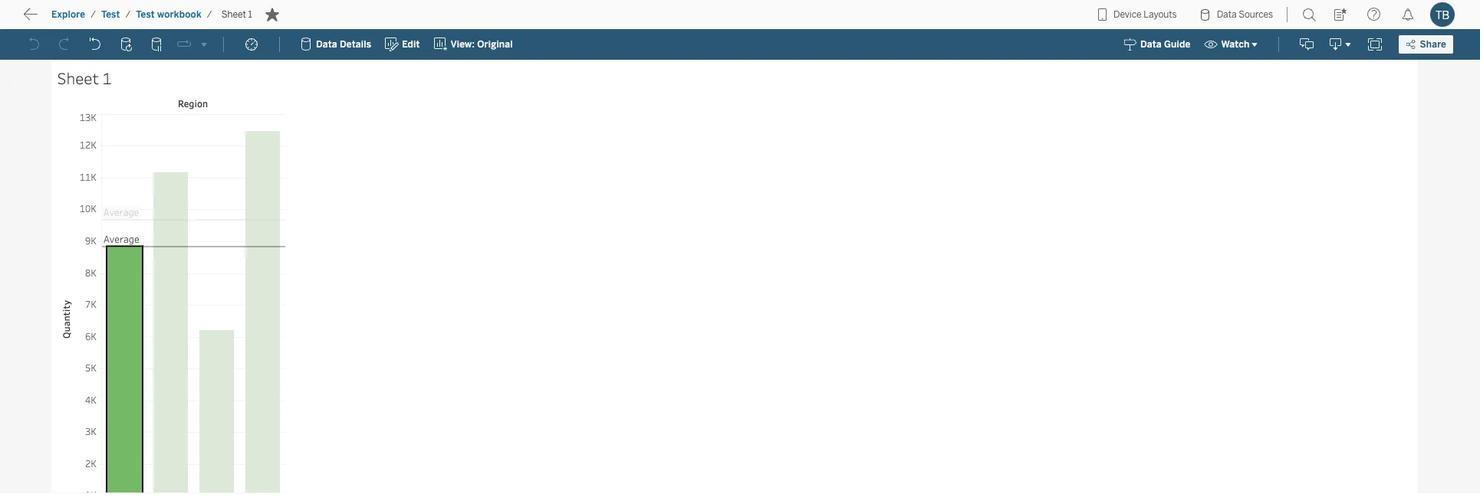 Task type: describe. For each thing, give the bounding box(es) containing it.
explore link
[[51, 8, 86, 21]]

explore / test / test workbook /
[[51, 9, 212, 20]]

skip to content
[[40, 11, 132, 26]]

sheet 1 element
[[217, 9, 257, 20]]

2 / from the left
[[125, 9, 131, 20]]

skip
[[40, 11, 66, 26]]

workbook
[[157, 9, 202, 20]]

to
[[69, 11, 81, 26]]

explore
[[51, 9, 85, 20]]

1
[[248, 9, 252, 20]]

test workbook link
[[135, 8, 202, 21]]

sheet 1
[[221, 9, 252, 20]]



Task type: locate. For each thing, give the bounding box(es) containing it.
1 / from the left
[[91, 9, 96, 20]]

/ left test link
[[91, 9, 96, 20]]

1 test from the left
[[101, 9, 120, 20]]

skip to content link
[[37, 8, 156, 29]]

2 test from the left
[[136, 9, 155, 20]]

3 / from the left
[[207, 9, 212, 20]]

1 horizontal spatial test
[[136, 9, 155, 20]]

test
[[101, 9, 120, 20], [136, 9, 155, 20]]

1 horizontal spatial /
[[125, 9, 131, 20]]

0 horizontal spatial test
[[101, 9, 120, 20]]

0 horizontal spatial /
[[91, 9, 96, 20]]

2 horizontal spatial /
[[207, 9, 212, 20]]

content
[[84, 11, 132, 26]]

sheet
[[221, 9, 246, 20]]

/ left sheet
[[207, 9, 212, 20]]

/
[[91, 9, 96, 20], [125, 9, 131, 20], [207, 9, 212, 20]]

/ right test link
[[125, 9, 131, 20]]

test link
[[100, 8, 121, 21]]



Task type: vqa. For each thing, say whether or not it's contained in the screenshot.
2nd Test
yes



